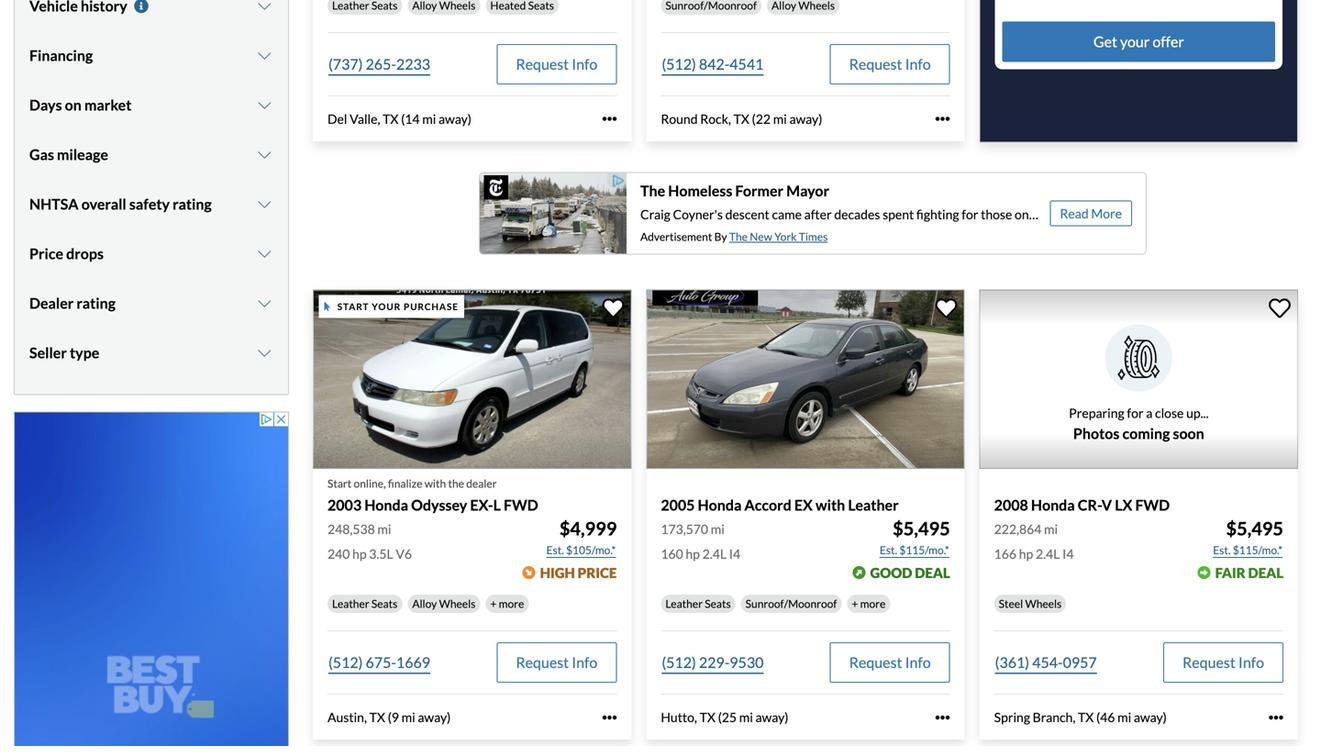 Task type: describe. For each thing, give the bounding box(es) containing it.
steel wheels
[[999, 597, 1062, 610]]

(737) 265-2233 button
[[328, 44, 431, 84]]

mi inside "173,570 mi 160 hp 2.4l i4"
[[711, 521, 725, 537]]

start for start online, finalize with the dealer 2003 honda odyssey ex-l fwd
[[328, 477, 352, 490]]

$5,495 for fwd
[[1227, 518, 1284, 540]]

dealer
[[29, 294, 74, 312]]

gray 2005 honda accord ex with leather sedan front-wheel drive automatic image
[[646, 290, 965, 469]]

on inside the homeless former mayor craig coyner's descent came after decades spent fighting for those on the edge in oregon. advertisement by the new york times
[[1015, 207, 1029, 222]]

accord
[[745, 496, 792, 514]]

mi right the (9
[[402, 709, 415, 725]]

seller type button
[[29, 330, 274, 376]]

tx for round rock, tx
[[734, 111, 750, 127]]

1 vertical spatial the
[[730, 230, 748, 243]]

deal for 2008 honda cr-v lx fwd
[[1249, 564, 1284, 581]]

(512) for (512) 842-4541
[[662, 55, 696, 73]]

chevron down image for nhtsa overall safety rating
[[256, 197, 274, 211]]

good deal
[[871, 564, 951, 581]]

2005 honda accord ex with leather
[[661, 496, 899, 514]]

222,864
[[995, 521, 1042, 537]]

austin,
[[328, 709, 367, 725]]

2008 honda cr-v lx fwd
[[995, 496, 1170, 514]]

l
[[493, 496, 501, 514]]

mi right (14
[[422, 111, 436, 127]]

hp inside 248,538 mi 240 hp 3.5l v6
[[352, 546, 367, 562]]

start for start your purchase
[[337, 301, 369, 312]]

your for get
[[1121, 33, 1150, 50]]

request for 0957
[[1183, 653, 1236, 671]]

(361) 454-0957
[[996, 653, 1097, 671]]

after
[[805, 207, 832, 222]]

york
[[775, 230, 797, 243]]

request for 4541
[[850, 55, 903, 73]]

by
[[715, 230, 727, 243]]

price drops button
[[29, 231, 274, 277]]

hp for 2008 honda cr-v lx fwd
[[1019, 546, 1034, 562]]

financing
[[29, 46, 93, 64]]

fair deal
[[1216, 564, 1284, 581]]

wheels for steel wheels
[[1026, 597, 1062, 610]]

gas
[[29, 145, 54, 163]]

times
[[799, 230, 828, 243]]

ellipsis h image for austin, tx (9 mi away)
[[602, 710, 617, 725]]

160
[[661, 546, 683, 562]]

ex-
[[470, 496, 493, 514]]

request info for 0957
[[1183, 653, 1265, 671]]

white 2003 honda odyssey ex-l fwd minivan front-wheel drive automatic image
[[313, 290, 632, 469]]

248,538 mi 240 hp 3.5l v6
[[328, 521, 412, 562]]

away) for round rock, tx (22 mi away)
[[790, 111, 823, 127]]

$105/mo.*
[[566, 543, 616, 557]]

mouse pointer image
[[324, 302, 330, 311]]

$115/mo.* for 2008 honda cr-v lx fwd
[[1233, 543, 1283, 557]]

price
[[29, 244, 63, 262]]

1 chevron down image from the top
[[256, 0, 274, 13]]

decades
[[835, 207, 881, 222]]

mileage
[[57, 145, 108, 163]]

248,538
[[328, 521, 375, 537]]

(737)
[[329, 55, 363, 73]]

away) for spring branch, tx (46 mi away)
[[1134, 709, 1167, 725]]

seller type
[[29, 344, 99, 361]]

+ for sunroof/moonroof
[[852, 597, 858, 610]]

away) right the (9
[[418, 709, 451, 725]]

new
[[750, 230, 773, 243]]

advertisement
[[641, 230, 712, 243]]

more for alloy wheels
[[499, 597, 524, 610]]

advertisement region
[[14, 411, 289, 746]]

info for (512) 842-4541
[[905, 55, 931, 73]]

(512) 229-9530
[[662, 653, 764, 671]]

(512) 842-4541 button
[[661, 44, 765, 84]]

edge
[[662, 222, 689, 238]]

tx for spring branch, tx
[[1078, 709, 1094, 725]]

steel
[[999, 597, 1023, 610]]

austin, tx (9 mi away)
[[328, 709, 451, 725]]

mi right (22
[[773, 111, 787, 127]]

1 vertical spatial with
[[816, 496, 846, 514]]

overall
[[81, 195, 126, 213]]

craig
[[641, 207, 671, 222]]

ellipsis h image for round rock, tx (22 mi away)
[[936, 112, 951, 126]]

(22
[[752, 111, 771, 127]]

market
[[84, 96, 132, 114]]

hutto,
[[661, 709, 697, 725]]

est. $115/mo.* button for fwd
[[1213, 541, 1284, 559]]

0957
[[1063, 653, 1097, 671]]

get your offer
[[1094, 33, 1185, 50]]

honda for 2008
[[1031, 496, 1075, 514]]

v6
[[396, 546, 412, 562]]

rock,
[[700, 111, 731, 127]]

1669
[[396, 653, 430, 671]]

est. inside $4,999 est. $105/mo.*
[[547, 543, 564, 557]]

mayor
[[787, 182, 830, 200]]

spent
[[883, 207, 914, 222]]

type
[[70, 344, 99, 361]]

0 horizontal spatial rating
[[77, 294, 116, 312]]

tx left (25
[[700, 709, 716, 725]]

454-
[[1033, 653, 1063, 671]]

(361) 454-0957 button
[[995, 642, 1098, 683]]

alloy wheels
[[412, 597, 476, 610]]

start online, finalize with the dealer 2003 honda odyssey ex-l fwd
[[328, 477, 538, 514]]

alloy
[[412, 597, 437, 610]]

hp for 2005 honda accord ex with leather
[[686, 546, 700, 562]]

$115/mo.* for 2005 honda accord ex with leather
[[900, 543, 950, 557]]

safety
[[129, 195, 170, 213]]

est. for 2008 honda cr-v lx fwd
[[1214, 543, 1231, 557]]

info for (512) 675-1669
[[572, 653, 598, 671]]

chevron down image for gas mileage
[[256, 147, 274, 162]]

(737) 265-2233
[[329, 55, 430, 73]]

for
[[962, 207, 979, 222]]

ellipsis h image for hutto, tx (25 mi away)
[[936, 710, 951, 725]]

request info for 9530
[[850, 653, 931, 671]]

mi inside 222,864 mi 166 hp 2.4l i4
[[1045, 521, 1058, 537]]

request info button for (512) 675-1669
[[497, 642, 617, 683]]

+ more for sunroof/moonroof
[[852, 597, 886, 610]]

info for (512) 229-9530
[[905, 653, 931, 671]]

honda for 2005
[[698, 496, 742, 514]]

homeless
[[668, 182, 733, 200]]

fwd inside start online, finalize with the dealer 2003 honda odyssey ex-l fwd
[[504, 496, 538, 514]]

request for 2233
[[516, 55, 569, 73]]

good
[[871, 564, 913, 581]]

dealer rating
[[29, 294, 116, 312]]

more for sunroof/moonroof
[[861, 597, 886, 610]]

chevron down image for days on market
[[256, 98, 274, 112]]

round rock, tx (22 mi away)
[[661, 111, 823, 127]]

lx
[[1115, 496, 1133, 514]]

i4 for cr-
[[1063, 546, 1074, 562]]

finalize
[[388, 477, 423, 490]]

(512) for (512) 675-1669
[[329, 653, 363, 671]]

(512) 842-4541
[[662, 55, 764, 73]]

leather for alloy wheels
[[332, 597, 370, 610]]

read more link
[[1060, 206, 1122, 221]]

nhtsa
[[29, 195, 79, 213]]

round
[[661, 111, 698, 127]]

leather seats for sunroof/moonroof
[[666, 597, 731, 610]]

more
[[1092, 206, 1122, 221]]

mi inside 248,538 mi 240 hp 3.5l v6
[[378, 521, 391, 537]]

former
[[736, 182, 784, 200]]

request info button for (737) 265-2233
[[497, 44, 617, 84]]

240
[[328, 546, 350, 562]]

chevron down image for price drops
[[256, 246, 274, 261]]

2 fwd from the left
[[1136, 496, 1170, 514]]

2003
[[328, 496, 362, 514]]

those
[[981, 207, 1013, 222]]



Task type: vqa. For each thing, say whether or not it's contained in the screenshot.
Start
yes



Task type: locate. For each thing, give the bounding box(es) containing it.
drops
[[66, 244, 104, 262]]

2 deal from the left
[[1249, 564, 1284, 581]]

1 $5,495 from the left
[[893, 518, 951, 540]]

the inside the homeless former mayor craig coyner's descent came after decades spent fighting for those on the edge in oregon. advertisement by the new york times
[[641, 222, 659, 238]]

fwd
[[504, 496, 538, 514], [1136, 496, 1170, 514]]

$115/mo.* up good deal
[[900, 543, 950, 557]]

chevron down image for financing
[[256, 48, 274, 63]]

chevron down image inside seller type dropdown button
[[256, 345, 274, 360]]

0 horizontal spatial with
[[425, 477, 446, 490]]

wheels for alloy wheels
[[439, 597, 476, 610]]

2.4l for 2008
[[1036, 546, 1060, 562]]

your inside button
[[1121, 33, 1150, 50]]

1 horizontal spatial + more
[[852, 597, 886, 610]]

chevron down image for dealer rating
[[256, 296, 274, 310]]

2 horizontal spatial honda
[[1031, 496, 1075, 514]]

$5,495 est. $115/mo.* for 2005 honda accord ex with leather
[[880, 518, 951, 557]]

0 horizontal spatial $115/mo.*
[[900, 543, 950, 557]]

0 horizontal spatial $5,495 est. $115/mo.*
[[880, 518, 951, 557]]

1 horizontal spatial wheels
[[1026, 597, 1062, 610]]

get your offer button
[[1003, 22, 1276, 62]]

chevron down image inside financing dropdown button
[[256, 48, 274, 63]]

est. $115/mo.* button up fair deal on the right of page
[[1213, 541, 1284, 559]]

i4 right 160
[[729, 546, 741, 562]]

0 horizontal spatial fwd
[[504, 496, 538, 514]]

1 horizontal spatial leather
[[666, 597, 703, 610]]

your for start
[[372, 301, 401, 312]]

2 2.4l from the left
[[1036, 546, 1060, 562]]

1 vertical spatial on
[[1015, 207, 1029, 222]]

0 vertical spatial rating
[[173, 195, 212, 213]]

1 horizontal spatial leather seats
[[666, 597, 731, 610]]

2 ellipsis h image from the top
[[936, 710, 951, 725]]

the left edge
[[641, 222, 659, 238]]

2 chevron down image from the top
[[256, 98, 274, 112]]

0 horizontal spatial seats
[[372, 597, 398, 610]]

your right get
[[1121, 33, 1150, 50]]

dealer
[[466, 477, 497, 490]]

1 deal from the left
[[915, 564, 951, 581]]

1 horizontal spatial more
[[861, 597, 886, 610]]

+ more right alloy wheels on the bottom of page
[[490, 597, 524, 610]]

1 vertical spatial ellipsis h image
[[936, 710, 951, 725]]

leather seats down 160
[[666, 597, 731, 610]]

start inside start online, finalize with the dealer 2003 honda odyssey ex-l fwd
[[328, 477, 352, 490]]

fwd right the l at the bottom left
[[504, 496, 538, 514]]

seller
[[29, 344, 67, 361]]

2 more from the left
[[861, 597, 886, 610]]

on
[[65, 96, 82, 114], [1015, 207, 1029, 222]]

2.4l down 173,570
[[703, 546, 727, 562]]

0 horizontal spatial +
[[490, 597, 497, 610]]

mi right (46
[[1118, 709, 1132, 725]]

2 horizontal spatial leather
[[848, 496, 899, 514]]

1 chevron down image from the top
[[256, 48, 274, 63]]

+ right "sunroof/moonroof"
[[852, 597, 858, 610]]

hutto, tx (25 mi away)
[[661, 709, 789, 725]]

the homeless former mayor craig coyner's descent came after decades spent fighting for those on the edge in oregon. advertisement by the new york times
[[641, 182, 1029, 243]]

away) right (14
[[439, 111, 472, 127]]

166
[[995, 546, 1017, 562]]

+ more for alloy wheels
[[490, 597, 524, 610]]

1 more from the left
[[499, 597, 524, 610]]

842-
[[699, 55, 730, 73]]

request info button for (361) 454-0957
[[1164, 642, 1284, 683]]

2 hp from the left
[[686, 546, 700, 562]]

mi up 3.5l
[[378, 521, 391, 537]]

1 wheels from the left
[[439, 597, 476, 610]]

on inside dropdown button
[[65, 96, 82, 114]]

$5,495 est. $115/mo.* for 2008 honda cr-v lx fwd
[[1214, 518, 1284, 557]]

wheels right alloy
[[439, 597, 476, 610]]

the new york times image
[[480, 173, 627, 256]]

valle,
[[350, 111, 380, 127]]

in
[[691, 222, 702, 238]]

request for 1669
[[516, 653, 569, 671]]

high
[[540, 564, 575, 581]]

1 vertical spatial rating
[[77, 294, 116, 312]]

info for (737) 265-2233
[[572, 55, 598, 73]]

more right alloy wheels on the bottom of page
[[499, 597, 524, 610]]

tx for del valle, tx
[[383, 111, 399, 127]]

i4 inside "173,570 mi 160 hp 2.4l i4"
[[729, 546, 741, 562]]

1 vertical spatial your
[[372, 301, 401, 312]]

0 horizontal spatial + more
[[490, 597, 524, 610]]

chevron down image inside days on market dropdown button
[[256, 98, 274, 112]]

tx left (46
[[1078, 709, 1094, 725]]

1 horizontal spatial $115/mo.*
[[1233, 543, 1283, 557]]

rating right "dealer"
[[77, 294, 116, 312]]

+
[[490, 597, 497, 610], [852, 597, 858, 610]]

with up 'odyssey'
[[425, 477, 446, 490]]

3 chevron down image from the top
[[256, 147, 274, 162]]

leather for sunroof/moonroof
[[666, 597, 703, 610]]

seats up 229-
[[705, 597, 731, 610]]

1 horizontal spatial hp
[[686, 546, 700, 562]]

ellipsis h image for del valle, tx (14 mi away)
[[602, 112, 617, 126]]

chevron down image inside the nhtsa overall safety rating dropdown button
[[256, 197, 274, 211]]

2 horizontal spatial hp
[[1019, 546, 1034, 562]]

info
[[572, 55, 598, 73], [905, 55, 931, 73], [572, 653, 598, 671], [905, 653, 931, 671], [1239, 653, 1265, 671]]

v
[[1102, 496, 1112, 514]]

1 vertical spatial the
[[448, 477, 464, 490]]

1 + from the left
[[490, 597, 497, 610]]

1 horizontal spatial 2.4l
[[1036, 546, 1060, 562]]

0 horizontal spatial leather
[[332, 597, 370, 610]]

2 $5,495 est. $115/mo.* from the left
[[1214, 518, 1284, 557]]

deal right fair
[[1249, 564, 1284, 581]]

0 vertical spatial the
[[641, 222, 659, 238]]

+ for alloy wheels
[[490, 597, 497, 610]]

days on market
[[29, 96, 132, 114]]

hp
[[352, 546, 367, 562], [686, 546, 700, 562], [1019, 546, 1034, 562]]

tx left the (9
[[370, 709, 385, 725]]

1 leather seats from the left
[[332, 597, 398, 610]]

chevron down image
[[256, 48, 274, 63], [256, 246, 274, 261], [256, 345, 274, 360]]

more
[[499, 597, 524, 610], [861, 597, 886, 610]]

seats left alloy
[[372, 597, 398, 610]]

ellipsis h image
[[602, 112, 617, 126], [602, 710, 617, 725], [1269, 710, 1284, 725]]

with inside start online, finalize with the dealer 2003 honda odyssey ex-l fwd
[[425, 477, 446, 490]]

est. up fair
[[1214, 543, 1231, 557]]

honda inside start online, finalize with the dealer 2003 honda odyssey ex-l fwd
[[365, 496, 408, 514]]

1 horizontal spatial $5,495 est. $115/mo.*
[[1214, 518, 1284, 557]]

est. $115/mo.* button for leather
[[879, 541, 951, 559]]

mi right 222,864
[[1045, 521, 1058, 537]]

0 horizontal spatial $5,495
[[893, 518, 951, 540]]

high price
[[540, 564, 617, 581]]

0 horizontal spatial est. $115/mo.* button
[[879, 541, 951, 559]]

5 chevron down image from the top
[[256, 296, 274, 310]]

leather down 240
[[332, 597, 370, 610]]

2 $115/mo.* from the left
[[1233, 543, 1283, 557]]

1 est. $115/mo.* button from the left
[[879, 541, 951, 559]]

spring branch, tx (46 mi away)
[[995, 709, 1167, 725]]

vehicle photo unavailable image
[[980, 290, 1299, 469]]

2 leather seats from the left
[[666, 597, 731, 610]]

away) for del valle, tx (14 mi away)
[[439, 111, 472, 127]]

get
[[1094, 33, 1118, 50]]

with right ex at the right
[[816, 496, 846, 514]]

rating right "safety"
[[173, 195, 212, 213]]

1 honda from the left
[[365, 496, 408, 514]]

2.4l for 2005
[[703, 546, 727, 562]]

on right days
[[65, 96, 82, 114]]

request
[[516, 55, 569, 73], [850, 55, 903, 73], [516, 653, 569, 671], [850, 653, 903, 671], [1183, 653, 1236, 671]]

1 horizontal spatial the
[[730, 230, 748, 243]]

away) right (22
[[790, 111, 823, 127]]

chevron down image for seller type
[[256, 345, 274, 360]]

2 wheels from the left
[[1026, 597, 1062, 610]]

days on market button
[[29, 82, 274, 128]]

(512)
[[662, 55, 696, 73], [329, 653, 363, 671], [662, 653, 696, 671]]

the up craig at the top
[[641, 182, 666, 200]]

seats
[[372, 597, 398, 610], [705, 597, 731, 610]]

wheels right steel
[[1026, 597, 1062, 610]]

the
[[641, 222, 659, 238], [448, 477, 464, 490]]

1 horizontal spatial $5,495
[[1227, 518, 1284, 540]]

0 vertical spatial with
[[425, 477, 446, 490]]

read more
[[1060, 206, 1122, 221]]

request info button for (512) 842-4541
[[830, 44, 951, 84]]

hp right the 166
[[1019, 546, 1034, 562]]

1 ellipsis h image from the top
[[936, 112, 951, 126]]

2 vertical spatial chevron down image
[[256, 345, 274, 360]]

1 horizontal spatial +
[[852, 597, 858, 610]]

1 + more from the left
[[490, 597, 524, 610]]

2 chevron down image from the top
[[256, 246, 274, 261]]

leather seats down 3.5l
[[332, 597, 398, 610]]

online,
[[354, 477, 386, 490]]

honda left 'cr-'
[[1031, 496, 1075, 514]]

2.4l
[[703, 546, 727, 562], [1036, 546, 1060, 562]]

request info button
[[497, 44, 617, 84], [830, 44, 951, 84], [497, 642, 617, 683], [830, 642, 951, 683], [1164, 642, 1284, 683]]

$5,495 up good deal
[[893, 518, 951, 540]]

seats for sunroof/moonroof
[[705, 597, 731, 610]]

2 est. $115/mo.* button from the left
[[1213, 541, 1284, 559]]

est. $115/mo.* button up good deal
[[879, 541, 951, 559]]

hp inside "173,570 mi 160 hp 2.4l i4"
[[686, 546, 700, 562]]

chevron down image inside gas mileage dropdown button
[[256, 147, 274, 162]]

est. up good
[[880, 543, 898, 557]]

the left dealer
[[448, 477, 464, 490]]

$5,495 est. $115/mo.* up fair deal on the right of page
[[1214, 518, 1284, 557]]

request info for 4541
[[850, 55, 931, 73]]

1 horizontal spatial the
[[641, 222, 659, 238]]

the homeless former mayor link
[[641, 182, 830, 200]]

2.4l down 222,864
[[1036, 546, 1060, 562]]

2 + from the left
[[852, 597, 858, 610]]

honda up "173,570 mi 160 hp 2.4l i4"
[[698, 496, 742, 514]]

1 seats from the left
[[372, 597, 398, 610]]

info for (361) 454-0957
[[1239, 653, 1265, 671]]

(512) 675-1669
[[329, 653, 430, 671]]

leather seats
[[332, 597, 398, 610], [666, 597, 731, 610]]

start up the 2003
[[328, 477, 352, 490]]

3 honda from the left
[[1031, 496, 1075, 514]]

seats for alloy wheels
[[372, 597, 398, 610]]

1 horizontal spatial honda
[[698, 496, 742, 514]]

start your purchase
[[337, 301, 459, 312]]

deal for 2005 honda accord ex with leather
[[915, 564, 951, 581]]

away) right (46
[[1134, 709, 1167, 725]]

9530
[[730, 653, 764, 671]]

hp right 240
[[352, 546, 367, 562]]

i4 down 2008 honda cr-v lx fwd
[[1063, 546, 1074, 562]]

+ right alloy wheels on the bottom of page
[[490, 597, 497, 610]]

(512) left 675-
[[329, 653, 363, 671]]

the right by on the right top
[[730, 230, 748, 243]]

the inside start online, finalize with the dealer 2003 honda odyssey ex-l fwd
[[448, 477, 464, 490]]

4 chevron down image from the top
[[256, 197, 274, 211]]

chevron down image inside price drops dropdown button
[[256, 246, 274, 261]]

deal
[[915, 564, 951, 581], [1249, 564, 1284, 581]]

0 vertical spatial the
[[641, 182, 666, 200]]

odyssey
[[411, 496, 467, 514]]

1 horizontal spatial seats
[[705, 597, 731, 610]]

0 vertical spatial start
[[337, 301, 369, 312]]

$115/mo.*
[[900, 543, 950, 557], [1233, 543, 1283, 557]]

price drops
[[29, 244, 104, 262]]

away) right (25
[[756, 709, 789, 725]]

0 horizontal spatial the
[[448, 477, 464, 490]]

1 fwd from the left
[[504, 496, 538, 514]]

read
[[1060, 206, 1089, 221]]

start right mouse pointer image on the top of page
[[337, 301, 369, 312]]

$5,495 up fair deal on the right of page
[[1227, 518, 1284, 540]]

(512) for (512) 229-9530
[[662, 653, 696, 671]]

est. $105/mo.* button
[[546, 541, 617, 559]]

0 horizontal spatial your
[[372, 301, 401, 312]]

price
[[578, 564, 617, 581]]

0 vertical spatial ellipsis h image
[[936, 112, 951, 126]]

leather seats for alloy wheels
[[332, 597, 398, 610]]

leather down 160
[[666, 597, 703, 610]]

0 horizontal spatial more
[[499, 597, 524, 610]]

3 chevron down image from the top
[[256, 345, 274, 360]]

del valle, tx (14 mi away)
[[328, 111, 472, 127]]

0 horizontal spatial wheels
[[439, 597, 476, 610]]

gas mileage
[[29, 145, 108, 163]]

1 $115/mo.* from the left
[[900, 543, 950, 557]]

1 horizontal spatial on
[[1015, 207, 1029, 222]]

$5,495 for leather
[[893, 518, 951, 540]]

0 vertical spatial chevron down image
[[256, 48, 274, 63]]

sunroof/moonroof
[[746, 597, 837, 610]]

financing button
[[29, 32, 274, 78]]

1 hp from the left
[[352, 546, 367, 562]]

1 horizontal spatial est. $115/mo.* button
[[1213, 541, 1284, 559]]

2 i4 from the left
[[1063, 546, 1074, 562]]

leather right ex at the right
[[848, 496, 899, 514]]

1 horizontal spatial est.
[[880, 543, 898, 557]]

1 est. from the left
[[547, 543, 564, 557]]

(512) left 229-
[[662, 653, 696, 671]]

2 seats from the left
[[705, 597, 731, 610]]

deal right good
[[915, 564, 951, 581]]

1 horizontal spatial rating
[[173, 195, 212, 213]]

0 horizontal spatial est.
[[547, 543, 564, 557]]

(512) 229-9530 button
[[661, 642, 765, 683]]

0 horizontal spatial on
[[65, 96, 82, 114]]

offer
[[1153, 33, 1185, 50]]

ellipsis h image for spring branch, tx (46 mi away)
[[1269, 710, 1284, 725]]

3 est. from the left
[[1214, 543, 1231, 557]]

ex
[[795, 496, 813, 514]]

(25
[[718, 709, 737, 725]]

nhtsa overall safety rating
[[29, 195, 212, 213]]

2.4l inside 222,864 mi 166 hp 2.4l i4
[[1036, 546, 1060, 562]]

hp inside 222,864 mi 166 hp 2.4l i4
[[1019, 546, 1034, 562]]

mi right 173,570
[[711, 521, 725, 537]]

craig coyner's descent came after decades spent fighting for those on the edge in oregon. link
[[641, 207, 1039, 238]]

1 horizontal spatial fwd
[[1136, 496, 1170, 514]]

i4 for accord
[[729, 546, 741, 562]]

0 horizontal spatial deal
[[915, 564, 951, 581]]

gas mileage button
[[29, 132, 274, 177]]

2 horizontal spatial est.
[[1214, 543, 1231, 557]]

2233
[[396, 55, 430, 73]]

1 vertical spatial start
[[328, 477, 352, 490]]

0 vertical spatial your
[[1121, 33, 1150, 50]]

173,570 mi 160 hp 2.4l i4
[[661, 521, 741, 562]]

$4,999 est. $105/mo.*
[[547, 518, 617, 557]]

0 horizontal spatial i4
[[729, 546, 741, 562]]

i4 inside 222,864 mi 166 hp 2.4l i4
[[1063, 546, 1074, 562]]

0 horizontal spatial leather seats
[[332, 597, 398, 610]]

2 + more from the left
[[852, 597, 886, 610]]

2 est. from the left
[[880, 543, 898, 557]]

1 horizontal spatial with
[[816, 496, 846, 514]]

1 horizontal spatial i4
[[1063, 546, 1074, 562]]

0 horizontal spatial hp
[[352, 546, 367, 562]]

info circle image
[[132, 0, 150, 13]]

chevron down image
[[256, 0, 274, 13], [256, 98, 274, 112], [256, 147, 274, 162], [256, 197, 274, 211], [256, 296, 274, 310]]

more down good
[[861, 597, 886, 610]]

$5,495
[[893, 518, 951, 540], [1227, 518, 1284, 540]]

2 $5,495 from the left
[[1227, 518, 1284, 540]]

0 horizontal spatial the
[[641, 182, 666, 200]]

(14
[[401, 111, 420, 127]]

0 vertical spatial on
[[65, 96, 82, 114]]

$5,495 est. $115/mo.* up good deal
[[880, 518, 951, 557]]

request info button for (512) 229-9530
[[830, 642, 951, 683]]

0 horizontal spatial 2.4l
[[703, 546, 727, 562]]

branch,
[[1033, 709, 1076, 725]]

on right those
[[1015, 207, 1029, 222]]

3.5l
[[369, 546, 393, 562]]

fair
[[1216, 564, 1246, 581]]

est. $115/mo.* button
[[879, 541, 951, 559], [1213, 541, 1284, 559]]

request info for 1669
[[516, 653, 598, 671]]

1 vertical spatial chevron down image
[[256, 246, 274, 261]]

1 i4 from the left
[[729, 546, 741, 562]]

your left purchase
[[372, 301, 401, 312]]

honda down online,
[[365, 496, 408, 514]]

hp right 160
[[686, 546, 700, 562]]

fwd right lx
[[1136, 496, 1170, 514]]

with
[[425, 477, 446, 490], [816, 496, 846, 514]]

+ more down good
[[852, 597, 886, 610]]

0 horizontal spatial honda
[[365, 496, 408, 514]]

tx left (14
[[383, 111, 399, 127]]

request info for 2233
[[516, 55, 598, 73]]

ellipsis h image
[[936, 112, 951, 126], [936, 710, 951, 725]]

est. up high
[[547, 543, 564, 557]]

1 $5,495 est. $115/mo.* from the left
[[880, 518, 951, 557]]

days
[[29, 96, 62, 114]]

1 horizontal spatial your
[[1121, 33, 1150, 50]]

$115/mo.* up fair deal on the right of page
[[1233, 543, 1283, 557]]

1 2.4l from the left
[[703, 546, 727, 562]]

+ more
[[490, 597, 524, 610], [852, 597, 886, 610]]

tx left (22
[[734, 111, 750, 127]]

(512) left the 842-
[[662, 55, 696, 73]]

2005
[[661, 496, 695, 514]]

2.4l inside "173,570 mi 160 hp 2.4l i4"
[[703, 546, 727, 562]]

265-
[[366, 55, 396, 73]]

3 hp from the left
[[1019, 546, 1034, 562]]

mi right (25
[[739, 709, 753, 725]]

est. for 2005 honda accord ex with leather
[[880, 543, 898, 557]]

request for 9530
[[850, 653, 903, 671]]

chevron down image inside the dealer rating dropdown button
[[256, 296, 274, 310]]

came
[[772, 207, 802, 222]]

1 horizontal spatial deal
[[1249, 564, 1284, 581]]

2 honda from the left
[[698, 496, 742, 514]]

2008
[[995, 496, 1029, 514]]



